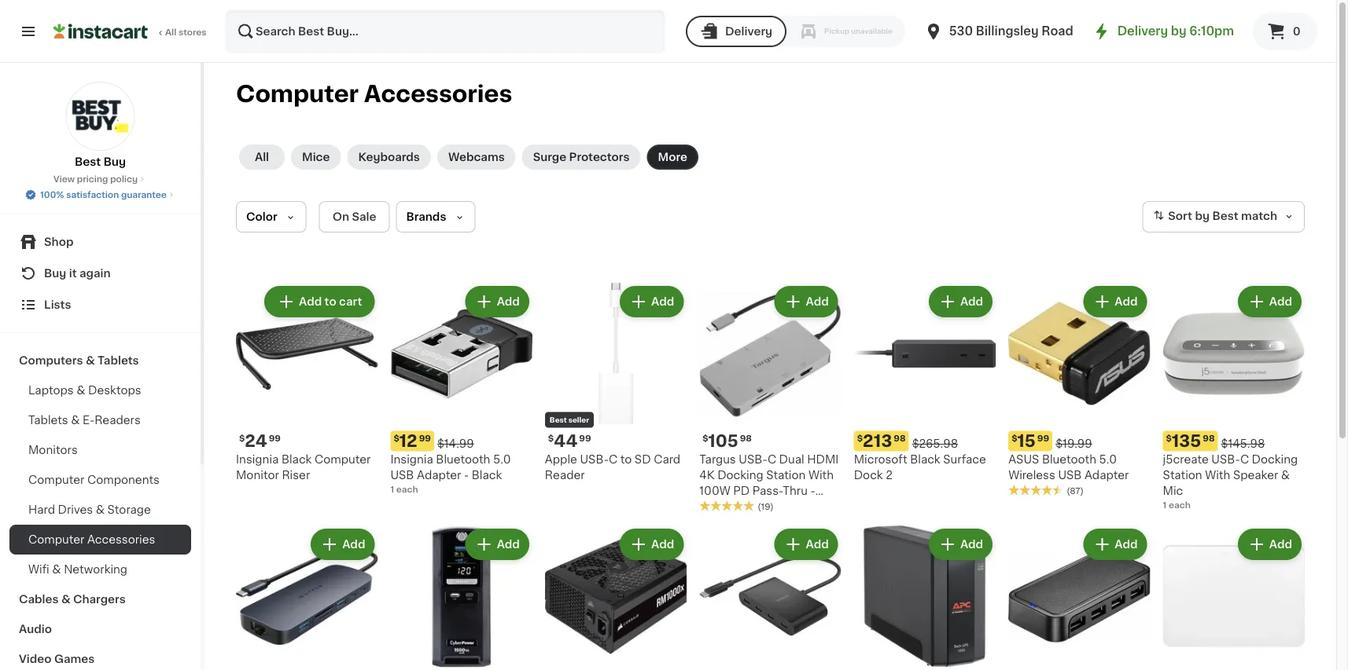 Task type: locate. For each thing, give the bounding box(es) containing it.
card
[[654, 454, 680, 465]]

1 horizontal spatial docking
[[1252, 454, 1298, 465]]

cables
[[19, 595, 59, 606]]

best left match
[[1212, 211, 1238, 222]]

hard
[[28, 505, 55, 516]]

bluetooth down $14.99
[[436, 454, 490, 465]]

guarantee
[[121, 191, 167, 199]]

99 for 15
[[1037, 434, 1049, 443]]

with inside targus usb-c dual hdmi 4k docking station with 100w pd pass-thru - silver
[[808, 470, 834, 481]]

99 inside $ 15 99
[[1037, 434, 1049, 443]]

& right wifi
[[52, 565, 61, 576]]

0 vertical spatial to
[[325, 297, 336, 308]]

3 c from the left
[[1240, 454, 1249, 465]]

docking
[[1252, 454, 1298, 465], [717, 470, 763, 481]]

2 insignia from the left
[[390, 454, 433, 465]]

& inside 'link'
[[96, 505, 105, 516]]

& for desktops
[[76, 385, 85, 396]]

1 horizontal spatial black
[[472, 470, 502, 481]]

2 with from the left
[[1205, 470, 1230, 481]]

wireless
[[1008, 470, 1055, 481]]

0 horizontal spatial tablets
[[28, 415, 68, 426]]

0 horizontal spatial usb-
[[580, 454, 609, 465]]

mic
[[1163, 486, 1183, 497]]

6 $ from the left
[[1012, 434, 1017, 443]]

best buy logo image
[[66, 82, 135, 151]]

0 horizontal spatial 5.0
[[493, 454, 511, 465]]

c left dual
[[768, 454, 776, 465]]

0 horizontal spatial adapter
[[417, 470, 461, 481]]

billingsley
[[976, 26, 1039, 37]]

None search field
[[225, 9, 665, 53]]

1 horizontal spatial station
[[1163, 470, 1202, 481]]

buy
[[104, 157, 126, 168], [44, 268, 66, 279]]

$ inside $ 12 99 $14.99 insignia bluetooth 5.0 usb adapter - black 1 each
[[394, 434, 399, 443]]

insignia up monitor
[[236, 454, 279, 465]]

$ inside $ 15 99
[[1012, 434, 1017, 443]]

protectors
[[569, 152, 630, 163]]

hard drives & storage link
[[9, 495, 191, 525]]

3 usb- from the left
[[1211, 454, 1240, 465]]

98 for 213
[[894, 434, 906, 443]]

all inside all stores link
[[165, 28, 176, 37]]

usb- down the $135.98 original price: $145.98 "element"
[[1211, 454, 1240, 465]]

99 right 15
[[1037, 434, 1049, 443]]

1 horizontal spatial insignia
[[390, 454, 433, 465]]

1 98 from the left
[[740, 434, 752, 443]]

bluetooth inside asus bluetooth 5.0 wireless usb adapter
[[1042, 454, 1096, 465]]

c inside "$ 135 98 $145.98 j5create usb-c docking station with speaker & mic 1 each"
[[1240, 454, 1249, 465]]

black down $213.98 original price: $265.98 "element"
[[910, 454, 940, 465]]

1 horizontal spatial by
[[1195, 211, 1210, 222]]

c for 105
[[768, 454, 776, 465]]

each
[[396, 485, 418, 494], [1169, 501, 1191, 510]]

1 horizontal spatial c
[[768, 454, 776, 465]]

buy left it
[[44, 268, 66, 279]]

98 inside "$ 135 98 $145.98 j5create usb-c docking station with speaker & mic 1 each"
[[1203, 434, 1215, 443]]

3 98 from the left
[[1203, 434, 1215, 443]]

0 vertical spatial by
[[1171, 26, 1186, 37]]

1 horizontal spatial usb
[[1058, 470, 1082, 481]]

with inside "$ 135 98 $145.98 j5create usb-c docking station with speaker & mic 1 each"
[[1205, 470, 1230, 481]]

lists link
[[9, 289, 191, 321]]

1 $ from the left
[[239, 434, 245, 443]]

computer inside 'link'
[[28, 535, 84, 546]]

0 vertical spatial all
[[165, 28, 176, 37]]

99 inside $ 12 99 $14.99 insignia bluetooth 5.0 usb adapter - black 1 each
[[419, 434, 431, 443]]

more link
[[647, 145, 698, 170]]

1 station from the left
[[766, 470, 806, 481]]

0 horizontal spatial accessories
[[87, 535, 155, 546]]

0 vertical spatial each
[[396, 485, 418, 494]]

hdmi
[[807, 454, 839, 465]]

to left sd
[[620, 454, 632, 465]]

3 99 from the left
[[579, 434, 591, 443]]

1 vertical spatial docking
[[717, 470, 763, 481]]

0 vertical spatial docking
[[1252, 454, 1298, 465]]

insignia inside $ 12 99 $14.99 insignia bluetooth 5.0 usb adapter - black 1 each
[[390, 454, 433, 465]]

99 right 12
[[419, 434, 431, 443]]

99 inside $ 24 99
[[269, 434, 281, 443]]

98 right 213
[[894, 434, 906, 443]]

0 horizontal spatial c
[[609, 454, 618, 465]]

& for chargers
[[61, 595, 70, 606]]

1 usb- from the left
[[580, 454, 609, 465]]

& for tablets
[[86, 355, 95, 367]]

usb- down the $ 44 99
[[580, 454, 609, 465]]

usb up (87) in the bottom of the page
[[1058, 470, 1082, 481]]

adapter down $15.99 original price: $19.99 element
[[1085, 470, 1129, 481]]

product group containing 15
[[1008, 283, 1150, 498]]

2 horizontal spatial black
[[910, 454, 940, 465]]

4 $ from the left
[[703, 434, 708, 443]]

accessories down search field
[[364, 83, 512, 105]]

computer
[[236, 83, 359, 105], [315, 454, 371, 465], [28, 475, 84, 486], [28, 535, 84, 546]]

1 horizontal spatial adapter
[[1085, 470, 1129, 481]]

silver
[[699, 501, 729, 512]]

1 vertical spatial each
[[1169, 501, 1191, 510]]

3 $ from the left
[[548, 434, 554, 443]]

0 horizontal spatial docking
[[717, 470, 763, 481]]

usb- inside targus usb-c dual hdmi 4k docking station with 100w pd pass-thru - silver
[[739, 454, 768, 465]]

$ for 24
[[239, 434, 245, 443]]

1 vertical spatial 1
[[1163, 501, 1167, 510]]

1 horizontal spatial with
[[1205, 470, 1230, 481]]

1 horizontal spatial computer accessories
[[236, 83, 512, 105]]

adapter inside asus bluetooth 5.0 wireless usb adapter
[[1085, 470, 1129, 481]]

98 right 135
[[1203, 434, 1215, 443]]

1 vertical spatial computer accessories
[[28, 535, 155, 546]]

delivery for delivery by 6:10pm
[[1117, 26, 1168, 37]]

readers
[[94, 415, 141, 426]]

1 vertical spatial tablets
[[28, 415, 68, 426]]

station down j5create
[[1163, 470, 1202, 481]]

$ up the targus
[[703, 434, 708, 443]]

best up pricing
[[75, 157, 101, 168]]

usb- for 44
[[580, 454, 609, 465]]

0 vertical spatial best
[[75, 157, 101, 168]]

1 vertical spatial to
[[620, 454, 632, 465]]

$ 24 99
[[239, 433, 281, 450]]

2 horizontal spatial c
[[1240, 454, 1249, 465]]

bluetooth down $19.99
[[1042, 454, 1096, 465]]

4 99 from the left
[[1037, 434, 1049, 443]]

product group
[[236, 283, 378, 483], [390, 283, 532, 496], [545, 283, 687, 483], [699, 283, 841, 514], [854, 283, 996, 483], [1008, 283, 1150, 498], [1163, 283, 1305, 512], [236, 526, 378, 671], [390, 526, 532, 671], [545, 526, 687, 671], [699, 526, 841, 671], [854, 526, 996, 671], [1008, 526, 1150, 671], [1163, 526, 1305, 671]]

(87)
[[1067, 487, 1084, 496]]

$265.98
[[912, 438, 958, 449]]

usb- inside apple usb-c to sd card reader
[[580, 454, 609, 465]]

$ for 15
[[1012, 434, 1017, 443]]

$ up j5create
[[1166, 434, 1172, 443]]

1 horizontal spatial tablets
[[98, 355, 139, 367]]

1 horizontal spatial delivery
[[1117, 26, 1168, 37]]

& right drives
[[96, 505, 105, 516]]

0 horizontal spatial delivery
[[725, 26, 772, 37]]

0 horizontal spatial best
[[75, 157, 101, 168]]

computer accessories down the hard drives & storage
[[28, 535, 155, 546]]

1 horizontal spatial accessories
[[364, 83, 512, 105]]

best
[[75, 157, 101, 168], [1212, 211, 1238, 222], [550, 417, 567, 424]]

chargers
[[73, 595, 126, 606]]

audio link
[[9, 615, 191, 645]]

instacart logo image
[[53, 22, 148, 41]]

98
[[740, 434, 752, 443], [894, 434, 906, 443], [1203, 434, 1215, 443]]

& right speaker
[[1281, 470, 1290, 481]]

0 horizontal spatial by
[[1171, 26, 1186, 37]]

1 horizontal spatial each
[[1169, 501, 1191, 510]]

with down j5create
[[1205, 470, 1230, 481]]

brands
[[406, 212, 446, 223]]

docking inside "$ 135 98 $145.98 j5create usb-c docking station with speaker & mic 1 each"
[[1252, 454, 1298, 465]]

0 vertical spatial tablets
[[98, 355, 139, 367]]

black inside $ 213 98 $265.98 microsoft black surface dock 2
[[910, 454, 940, 465]]

1 horizontal spatial 5.0
[[1099, 454, 1117, 465]]

by for sort
[[1195, 211, 1210, 222]]

2 horizontal spatial 98
[[1203, 434, 1215, 443]]

by left 6:10pm
[[1171, 26, 1186, 37]]

black down $12.99 original price: $14.99 element
[[472, 470, 502, 481]]

black up riser
[[281, 454, 312, 465]]

seller
[[568, 417, 589, 424]]

$ left $14.99
[[394, 434, 399, 443]]

1 5.0 from the left
[[493, 454, 511, 465]]

105
[[708, 433, 738, 450]]

2 station from the left
[[1163, 470, 1202, 481]]

1 vertical spatial by
[[1195, 211, 1210, 222]]

bluetooth
[[436, 454, 490, 465], [1042, 454, 1096, 465]]

2 horizontal spatial best
[[1212, 211, 1238, 222]]

0 horizontal spatial usb
[[390, 470, 414, 481]]

insignia inside "insignia black computer monitor riser"
[[236, 454, 279, 465]]

service type group
[[686, 16, 905, 47]]

0 horizontal spatial insignia
[[236, 454, 279, 465]]

product group containing 24
[[236, 283, 378, 483]]

98 inside $ 213 98 $265.98 microsoft black surface dock 2
[[894, 434, 906, 443]]

0 horizontal spatial to
[[325, 297, 336, 308]]

98 inside $ 105 98
[[740, 434, 752, 443]]

$ inside $ 105 98
[[703, 434, 708, 443]]

$ inside $ 213 98 $265.98 microsoft black surface dock 2
[[857, 434, 863, 443]]

2 vertical spatial best
[[550, 417, 567, 424]]

road
[[1042, 26, 1073, 37]]

1 99 from the left
[[269, 434, 281, 443]]

all
[[165, 28, 176, 37], [255, 152, 269, 163]]

7 $ from the left
[[1166, 434, 1172, 443]]

each down 12
[[396, 485, 418, 494]]

0 vertical spatial accessories
[[364, 83, 512, 105]]

sort by
[[1168, 211, 1210, 222]]

policy
[[110, 175, 138, 184]]

5 $ from the left
[[857, 434, 863, 443]]

1 with from the left
[[808, 470, 834, 481]]

1 horizontal spatial bluetooth
[[1042, 454, 1096, 465]]

& right cables
[[61, 595, 70, 606]]

5.0
[[493, 454, 511, 465], [1099, 454, 1117, 465]]

$ up 'microsoft'
[[857, 434, 863, 443]]

add
[[299, 297, 322, 308], [497, 297, 520, 308], [651, 297, 674, 308], [806, 297, 829, 308], [960, 297, 983, 308], [1115, 297, 1138, 308], [1269, 297, 1292, 308], [342, 539, 365, 550], [497, 539, 520, 550], [651, 539, 674, 550], [806, 539, 829, 550], [960, 539, 983, 550], [1115, 539, 1138, 550], [1269, 539, 1292, 550]]

add inside button
[[299, 297, 322, 308]]

buy up "policy"
[[104, 157, 126, 168]]

1 vertical spatial all
[[255, 152, 269, 163]]

1 horizontal spatial -
[[810, 486, 815, 497]]

2 $ from the left
[[394, 434, 399, 443]]

0 horizontal spatial station
[[766, 470, 806, 481]]

cart
[[339, 297, 362, 308]]

5.0 down $15.99 original price: $19.99 element
[[1099, 454, 1117, 465]]

1 adapter from the left
[[417, 470, 461, 481]]

2
[[886, 470, 892, 481]]

by inside field
[[1195, 211, 1210, 222]]

monitors
[[28, 445, 78, 456]]

usb inside asus bluetooth 5.0 wireless usb adapter
[[1058, 470, 1082, 481]]

all stores link
[[53, 9, 208, 53]]

$ up the asus
[[1012, 434, 1017, 443]]

0 horizontal spatial 98
[[740, 434, 752, 443]]

0 horizontal spatial buy
[[44, 268, 66, 279]]

computer accessories inside 'link'
[[28, 535, 155, 546]]

1 usb from the left
[[390, 470, 414, 481]]

delivery by 6:10pm link
[[1092, 22, 1234, 41]]

tablets up desktops
[[98, 355, 139, 367]]

cables & chargers
[[19, 595, 126, 606]]

1 bluetooth from the left
[[436, 454, 490, 465]]

1 horizontal spatial 1
[[1163, 501, 1167, 510]]

0 horizontal spatial each
[[396, 485, 418, 494]]

0 horizontal spatial all
[[165, 28, 176, 37]]

0 horizontal spatial black
[[281, 454, 312, 465]]

add to cart button
[[266, 288, 373, 316]]

1
[[390, 485, 394, 494], [1163, 501, 1167, 510]]

98 right 105
[[740, 434, 752, 443]]

530 billingsley road button
[[924, 9, 1073, 53]]

product group containing 213
[[854, 283, 996, 483]]

- right thru
[[810, 486, 815, 497]]

to inside apple usb-c to sd card reader
[[620, 454, 632, 465]]

0 horizontal spatial bluetooth
[[436, 454, 490, 465]]

tablets down laptops on the bottom of page
[[28, 415, 68, 426]]

0 vertical spatial buy
[[104, 157, 126, 168]]

1 vertical spatial -
[[810, 486, 815, 497]]

$ up apple at the bottom
[[548, 434, 554, 443]]

1 vertical spatial accessories
[[87, 535, 155, 546]]

$19.99
[[1056, 438, 1092, 449]]

usb- down $ 105 98
[[739, 454, 768, 465]]

100%
[[40, 191, 64, 199]]

$ inside $ 24 99
[[239, 434, 245, 443]]

accessories down storage
[[87, 535, 155, 546]]

6:10pm
[[1189, 26, 1234, 37]]

0 horizontal spatial -
[[464, 470, 469, 481]]

adapter down $14.99
[[417, 470, 461, 481]]

delivery by 6:10pm
[[1117, 26, 1234, 37]]

0 horizontal spatial computer accessories
[[28, 535, 155, 546]]

all inside all link
[[255, 152, 269, 163]]

$ 15 99
[[1012, 433, 1049, 450]]

c left sd
[[609, 454, 618, 465]]

1 horizontal spatial usb-
[[739, 454, 768, 465]]

storage
[[107, 505, 151, 516]]

surge
[[533, 152, 566, 163]]

all left the stores at the top
[[165, 28, 176, 37]]

Search field
[[227, 11, 664, 52]]

best for best match
[[1212, 211, 1238, 222]]

usb inside $ 12 99 $14.99 insignia bluetooth 5.0 usb adapter - black 1 each
[[390, 470, 414, 481]]

1 horizontal spatial all
[[255, 152, 269, 163]]

black
[[281, 454, 312, 465], [910, 454, 940, 465], [472, 470, 502, 481]]

99 down seller
[[579, 434, 591, 443]]

on sale
[[332, 212, 376, 223]]

by right sort on the top of page
[[1195, 211, 1210, 222]]

to left cart on the top of the page
[[325, 297, 336, 308]]

& left e-
[[71, 415, 80, 426]]

99 for 44
[[579, 434, 591, 443]]

networking
[[64, 565, 127, 576]]

buy it again
[[44, 268, 111, 279]]

★★★★★
[[1008, 485, 1063, 496], [1008, 485, 1063, 496], [699, 501, 754, 512], [699, 501, 754, 512]]

all for all
[[255, 152, 269, 163]]

1 horizontal spatial 98
[[894, 434, 906, 443]]

bluetooth inside $ 12 99 $14.99 insignia bluetooth 5.0 usb adapter - black 1 each
[[436, 454, 490, 465]]

0 horizontal spatial with
[[808, 470, 834, 481]]

1 horizontal spatial best
[[550, 417, 567, 424]]

c inside apple usb-c to sd card reader
[[609, 454, 618, 465]]

computer accessories up the keyboards
[[236, 83, 512, 105]]

2 bluetooth from the left
[[1042, 454, 1096, 465]]

delivery inside button
[[725, 26, 772, 37]]

each inside $ 12 99 $14.99 insignia bluetooth 5.0 usb adapter - black 1 each
[[396, 485, 418, 494]]

$135.98 original price: $145.98 element
[[1163, 431, 1305, 452]]

surface
[[943, 454, 986, 465]]

sort
[[1168, 211, 1192, 222]]

99 inside the $ 44 99
[[579, 434, 591, 443]]

0 vertical spatial computer accessories
[[236, 83, 512, 105]]

station down dual
[[766, 470, 806, 481]]

with down hdmi in the right bottom of the page
[[808, 470, 834, 481]]

best left seller
[[550, 417, 567, 424]]

webcams
[[448, 152, 505, 163]]

$ up monitor
[[239, 434, 245, 443]]

- down $14.99
[[464, 470, 469, 481]]

1 horizontal spatial to
[[620, 454, 632, 465]]

best inside field
[[1212, 211, 1238, 222]]

2 5.0 from the left
[[1099, 454, 1117, 465]]

docking up speaker
[[1252, 454, 1298, 465]]

1 insignia from the left
[[236, 454, 279, 465]]

lists
[[44, 300, 71, 311]]

& inside "$ 135 98 $145.98 j5create usb-c docking station with speaker & mic 1 each"
[[1281, 470, 1290, 481]]

1 vertical spatial buy
[[44, 268, 66, 279]]

computer accessories
[[236, 83, 512, 105], [28, 535, 155, 546]]

2 99 from the left
[[419, 434, 431, 443]]

each down 'mic'
[[1169, 501, 1191, 510]]

99 right 24
[[269, 434, 281, 443]]

c inside targus usb-c dual hdmi 4k docking station with 100w pd pass-thru - silver
[[768, 454, 776, 465]]

insignia down 12
[[390, 454, 433, 465]]

again
[[79, 268, 111, 279]]

stores
[[178, 28, 207, 37]]

$ inside the $ 44 99
[[548, 434, 554, 443]]

& up laptops & desktops
[[86, 355, 95, 367]]

accessories
[[364, 83, 512, 105], [87, 535, 155, 546]]

c down $145.98
[[1240, 454, 1249, 465]]

-
[[464, 470, 469, 481], [810, 486, 815, 497]]

2 adapter from the left
[[1085, 470, 1129, 481]]

0 vertical spatial -
[[464, 470, 469, 481]]

& right laptops on the bottom of page
[[76, 385, 85, 396]]

2 98 from the left
[[894, 434, 906, 443]]

2 usb from the left
[[1058, 470, 1082, 481]]

$ for 105
[[703, 434, 708, 443]]

$ inside "$ 135 98 $145.98 j5create usb-c docking station with speaker & mic 1 each"
[[1166, 434, 1172, 443]]

docking up pd
[[717, 470, 763, 481]]

insignia black computer monitor riser
[[236, 454, 371, 481]]

$
[[239, 434, 245, 443], [394, 434, 399, 443], [548, 434, 554, 443], [703, 434, 708, 443], [857, 434, 863, 443], [1012, 434, 1017, 443], [1166, 434, 1172, 443]]

insignia
[[236, 454, 279, 465], [390, 454, 433, 465]]

1 c from the left
[[609, 454, 618, 465]]

each inside "$ 135 98 $145.98 j5create usb-c docking station with speaker & mic 1 each"
[[1169, 501, 1191, 510]]

1 vertical spatial best
[[1212, 211, 1238, 222]]

targus
[[699, 454, 736, 465]]

2 c from the left
[[768, 454, 776, 465]]

on sale button
[[319, 201, 390, 233]]

buy it again link
[[9, 258, 191, 289]]

usb down 12
[[390, 470, 414, 481]]

all left mice
[[255, 152, 269, 163]]

2 horizontal spatial usb-
[[1211, 454, 1240, 465]]

5.0 down $12.99 original price: $14.99 element
[[493, 454, 511, 465]]

0 horizontal spatial 1
[[390, 485, 394, 494]]

2 usb- from the left
[[739, 454, 768, 465]]

1 inside $ 12 99 $14.99 insignia bluetooth 5.0 usb adapter - black 1 each
[[390, 485, 394, 494]]

0 vertical spatial 1
[[390, 485, 394, 494]]



Task type: describe. For each thing, give the bounding box(es) containing it.
dual
[[779, 454, 804, 465]]

0 button
[[1253, 13, 1317, 50]]

drives
[[58, 505, 93, 516]]

product group containing 12
[[390, 283, 532, 496]]

mice
[[302, 152, 330, 163]]

1 inside "$ 135 98 $145.98 j5create usb-c docking station with speaker & mic 1 each"
[[1163, 501, 1167, 510]]

by for delivery
[[1171, 26, 1186, 37]]

computer accessories link
[[9, 525, 191, 555]]

computer components link
[[9, 466, 191, 495]]

wifi & networking link
[[9, 555, 191, 585]]

wifi
[[28, 565, 49, 576]]

98 for 105
[[740, 434, 752, 443]]

shop
[[44, 237, 73, 248]]

match
[[1241, 211, 1277, 222]]

to inside button
[[325, 297, 336, 308]]

asus bluetooth 5.0 wireless usb adapter
[[1008, 454, 1129, 481]]

$ for 44
[[548, 434, 554, 443]]

0
[[1293, 26, 1301, 37]]

e-
[[83, 415, 94, 426]]

best match
[[1212, 211, 1277, 222]]

video games
[[19, 654, 95, 665]]

$15.99 original price: $19.99 element
[[1008, 431, 1150, 452]]

computers & tablets
[[19, 355, 139, 367]]

docking inside targus usb-c dual hdmi 4k docking station with 100w pd pass-thru - silver
[[717, 470, 763, 481]]

100% satisfaction guarantee
[[40, 191, 167, 199]]

view pricing policy link
[[53, 173, 147, 186]]

tablets & e-readers link
[[9, 406, 191, 436]]

& for networking
[[52, 565, 61, 576]]

microsoft
[[854, 454, 907, 465]]

riser
[[282, 470, 310, 481]]

monitors link
[[9, 436, 191, 466]]

all stores
[[165, 28, 207, 37]]

j5create
[[1163, 454, 1209, 465]]

tablets inside tablets & e-readers link
[[28, 415, 68, 426]]

213
[[863, 433, 892, 450]]

targus usb-c dual hdmi 4k docking station with 100w pd pass-thru - silver
[[699, 454, 839, 512]]

it
[[69, 268, 77, 279]]

99 for 24
[[269, 434, 281, 443]]

surge protectors link
[[522, 145, 641, 170]]

components
[[87, 475, 160, 486]]

$ for 213
[[857, 434, 863, 443]]

station inside targus usb-c dual hdmi 4k docking station with 100w pd pass-thru - silver
[[766, 470, 806, 481]]

4k
[[699, 470, 715, 481]]

$ 105 98
[[703, 433, 752, 450]]

hard drives & storage
[[28, 505, 151, 516]]

44
[[554, 433, 578, 450]]

black inside "insignia black computer monitor riser"
[[281, 454, 312, 465]]

apple
[[545, 454, 577, 465]]

view
[[53, 175, 75, 184]]

color button
[[236, 201, 306, 233]]

$ for 135
[[1166, 434, 1172, 443]]

sale
[[352, 212, 376, 223]]

usb- inside "$ 135 98 $145.98 j5create usb-c docking station with speaker & mic 1 each"
[[1211, 454, 1240, 465]]

webcams link
[[437, 145, 516, 170]]

best buy link
[[66, 82, 135, 170]]

(19)
[[758, 503, 774, 512]]

product group containing 44
[[545, 283, 687, 483]]

$ 135 98 $145.98 j5create usb-c docking station with speaker & mic 1 each
[[1163, 433, 1298, 510]]

100w
[[699, 486, 730, 497]]

$ 213 98 $265.98 microsoft black surface dock 2
[[854, 433, 986, 481]]

dock
[[854, 470, 883, 481]]

best for best buy
[[75, 157, 101, 168]]

more
[[658, 152, 687, 163]]

asus
[[1008, 454, 1039, 465]]

tablets & e-readers
[[28, 415, 141, 426]]

add to cart
[[299, 297, 362, 308]]

12
[[399, 433, 417, 450]]

accessories inside computer accessories 'link'
[[87, 535, 155, 546]]

surge protectors
[[533, 152, 630, 163]]

best for best seller
[[550, 417, 567, 424]]

tablets inside computers & tablets link
[[98, 355, 139, 367]]

pd
[[733, 486, 750, 497]]

mice link
[[291, 145, 341, 170]]

product group containing 135
[[1163, 283, 1305, 512]]

on
[[332, 212, 349, 223]]

1 horizontal spatial buy
[[104, 157, 126, 168]]

$ 12 99 $14.99 insignia bluetooth 5.0 usb adapter - black 1 each
[[390, 433, 511, 494]]

$14.99
[[437, 438, 474, 449]]

laptops
[[28, 385, 74, 396]]

$213.98 original price: $265.98 element
[[854, 431, 996, 452]]

reader
[[545, 470, 585, 481]]

brands button
[[396, 201, 475, 233]]

c for 44
[[609, 454, 618, 465]]

delivery for delivery
[[725, 26, 772, 37]]

530
[[949, 26, 973, 37]]

- inside $ 12 99 $14.99 insignia bluetooth 5.0 usb adapter - black 1 each
[[464, 470, 469, 481]]

$ for 12
[[394, 434, 399, 443]]

$12.99 original price: $14.99 element
[[390, 431, 532, 452]]

usb- for 105
[[739, 454, 768, 465]]

best seller
[[550, 417, 589, 424]]

view pricing policy
[[53, 175, 138, 184]]

station inside "$ 135 98 $145.98 j5create usb-c docking station with speaker & mic 1 each"
[[1163, 470, 1202, 481]]

- inside targus usb-c dual hdmi 4k docking station with 100w pd pass-thru - silver
[[810, 486, 815, 497]]

apple usb-c to sd card reader
[[545, 454, 680, 481]]

best buy
[[75, 157, 126, 168]]

desktops
[[88, 385, 141, 396]]

product group containing 105
[[699, 283, 841, 514]]

Best match Sort by field
[[1142, 201, 1305, 233]]

black inside $ 12 99 $14.99 insignia bluetooth 5.0 usb adapter - black 1 each
[[472, 470, 502, 481]]

& for e-
[[71, 415, 80, 426]]

99 for 12
[[419, 434, 431, 443]]

$ 44 99
[[548, 433, 591, 450]]

speaker
[[1233, 470, 1278, 481]]

keyboards link
[[347, 145, 431, 170]]

pass-
[[752, 486, 783, 497]]

audio
[[19, 624, 52, 635]]

15
[[1017, 433, 1036, 450]]

wifi & networking
[[28, 565, 127, 576]]

5.0 inside $ 12 99 $14.99 insignia bluetooth 5.0 usb adapter - black 1 each
[[493, 454, 511, 465]]

adapter inside $ 12 99 $14.99 insignia bluetooth 5.0 usb adapter - black 1 each
[[417, 470, 461, 481]]

24
[[245, 433, 267, 450]]

sd
[[635, 454, 651, 465]]

video
[[19, 654, 52, 665]]

98 for 135
[[1203, 434, 1215, 443]]

all for all stores
[[165, 28, 176, 37]]

computer inside "insignia black computer monitor riser"
[[315, 454, 371, 465]]

delivery button
[[686, 16, 787, 47]]

5.0 inside asus bluetooth 5.0 wireless usb adapter
[[1099, 454, 1117, 465]]



Task type: vqa. For each thing, say whether or not it's contained in the screenshot.
1600 Pennsylvania Avenue Northwest on the right of page
no



